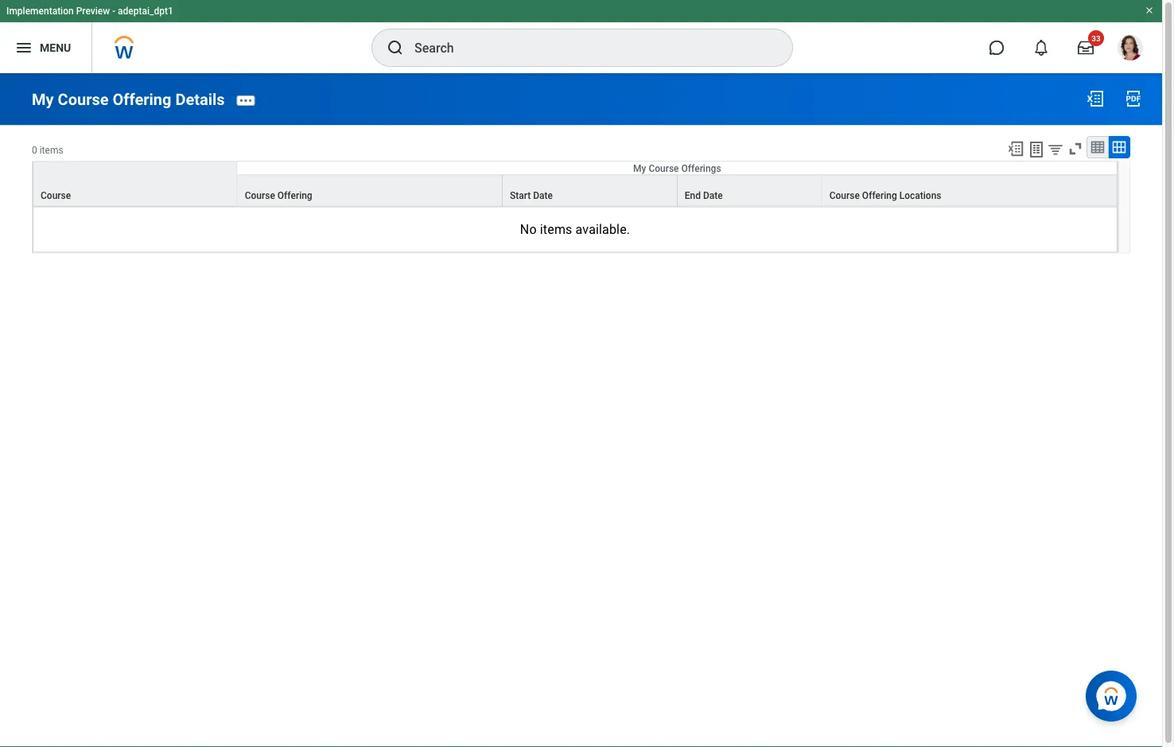 Task type: describe. For each thing, give the bounding box(es) containing it.
start date
[[510, 190, 553, 201]]

my course offering details link
[[32, 90, 225, 109]]

table image
[[1090, 139, 1106, 155]]

available.
[[576, 222, 630, 237]]

no items available.
[[520, 222, 630, 237]]

my course offering details main content
[[0, 73, 1163, 268]]

date for start date
[[533, 190, 553, 201]]

preview
[[76, 6, 110, 17]]

0 horizontal spatial offering
[[113, 90, 171, 109]]

my course offerings
[[633, 163, 721, 174]]

menu banner
[[0, 0, 1163, 73]]

view printable version (pdf) image
[[1124, 89, 1144, 108]]

course offering locations
[[830, 190, 942, 201]]

locations
[[900, 190, 942, 201]]

select to filter grid data image
[[1047, 141, 1065, 158]]

end date button
[[678, 175, 822, 206]]

menu button
[[0, 22, 92, 73]]

my course offerings button
[[238, 162, 1117, 175]]

export to excel image for view printable version (pdf) "image" at right top
[[1086, 89, 1105, 108]]

start date button
[[503, 175, 677, 206]]

date for end date
[[703, 190, 723, 201]]

search image
[[386, 38, 405, 57]]

row containing my course offerings
[[33, 161, 1118, 206]]

row containing course offering
[[33, 175, 1118, 206]]

33
[[1092, 33, 1101, 43]]

0
[[32, 145, 37, 156]]



Task type: locate. For each thing, give the bounding box(es) containing it.
toolbar
[[1000, 136, 1131, 161]]

offering for course offering
[[278, 190, 312, 201]]

0 horizontal spatial export to excel image
[[1007, 140, 1025, 158]]

0 vertical spatial my
[[32, 90, 54, 109]]

course inside the 'course offering' popup button
[[245, 190, 275, 201]]

0 items
[[32, 145, 63, 156]]

profile logan mcneil image
[[1118, 35, 1144, 64]]

end
[[685, 190, 701, 201]]

1 vertical spatial items
[[540, 222, 573, 237]]

course offering locations button
[[823, 175, 1117, 206]]

1 vertical spatial export to excel image
[[1007, 140, 1025, 158]]

close environment banner image
[[1145, 6, 1155, 15]]

implementation
[[6, 6, 74, 17]]

items for no
[[540, 222, 573, 237]]

1 row from the top
[[33, 161, 1118, 206]]

offerings
[[682, 163, 721, 174]]

my for my course offerings
[[633, 163, 646, 174]]

date right end
[[703, 190, 723, 201]]

1 horizontal spatial export to excel image
[[1086, 89, 1105, 108]]

course inside course popup button
[[41, 190, 71, 201]]

0 vertical spatial export to excel image
[[1086, 89, 1105, 108]]

export to excel image for export to worksheets icon
[[1007, 140, 1025, 158]]

course offering
[[245, 190, 312, 201]]

date
[[533, 190, 553, 201], [703, 190, 723, 201]]

my up start date 'popup button'
[[633, 163, 646, 174]]

items right no
[[540, 222, 573, 237]]

course button
[[33, 162, 237, 206]]

my up '0 items'
[[32, 90, 54, 109]]

course offering button
[[238, 175, 502, 206]]

items for 0
[[40, 145, 63, 156]]

row
[[33, 161, 1118, 206], [33, 175, 1118, 206]]

inbox large image
[[1078, 40, 1094, 56]]

start
[[510, 190, 531, 201]]

2 date from the left
[[703, 190, 723, 201]]

1 date from the left
[[533, 190, 553, 201]]

-
[[112, 6, 115, 17]]

course
[[58, 90, 109, 109], [649, 163, 679, 174], [41, 190, 71, 201], [245, 190, 275, 201], [830, 190, 860, 201]]

implementation preview -   adeptai_dpt1
[[6, 6, 173, 17]]

2 row from the top
[[33, 175, 1118, 206]]

course for course offering
[[245, 190, 275, 201]]

0 vertical spatial items
[[40, 145, 63, 156]]

export to excel image left export to worksheets icon
[[1007, 140, 1025, 158]]

menu
[[40, 41, 71, 54]]

date inside 'popup button'
[[533, 190, 553, 201]]

my for my course offering details
[[32, 90, 54, 109]]

offering inside the course offering locations popup button
[[862, 190, 897, 201]]

items right 0
[[40, 145, 63, 156]]

0 horizontal spatial items
[[40, 145, 63, 156]]

course inside my course offerings popup button
[[649, 163, 679, 174]]

offering
[[113, 90, 171, 109], [278, 190, 312, 201], [862, 190, 897, 201]]

no
[[520, 222, 537, 237]]

adeptai_dpt1
[[118, 6, 173, 17]]

1 horizontal spatial items
[[540, 222, 573, 237]]

1 horizontal spatial offering
[[278, 190, 312, 201]]

my
[[32, 90, 54, 109], [633, 163, 646, 174]]

0 horizontal spatial date
[[533, 190, 553, 201]]

my inside popup button
[[633, 163, 646, 174]]

course for course
[[41, 190, 71, 201]]

course for course offering locations
[[830, 190, 860, 201]]

justify image
[[14, 38, 33, 57]]

1 horizontal spatial my
[[633, 163, 646, 174]]

Search Workday  search field
[[415, 30, 760, 65]]

date inside popup button
[[703, 190, 723, 201]]

date right start
[[533, 190, 553, 201]]

0 horizontal spatial my
[[32, 90, 54, 109]]

offering inside the 'course offering' popup button
[[278, 190, 312, 201]]

expand table image
[[1112, 139, 1128, 155]]

items
[[40, 145, 63, 156], [540, 222, 573, 237]]

1 vertical spatial my
[[633, 163, 646, 174]]

my course offering details
[[32, 90, 225, 109]]

offering for course offering locations
[[862, 190, 897, 201]]

end date
[[685, 190, 723, 201]]

course inside popup button
[[830, 190, 860, 201]]

fullscreen image
[[1067, 140, 1085, 158]]

export to worksheets image
[[1027, 140, 1046, 159]]

notifications large image
[[1034, 40, 1050, 56]]

export to excel image
[[1086, 89, 1105, 108], [1007, 140, 1025, 158]]

2 horizontal spatial offering
[[862, 190, 897, 201]]

export to excel image left view printable version (pdf) "image" at right top
[[1086, 89, 1105, 108]]

toolbar inside the my course offering details main content
[[1000, 136, 1131, 161]]

details
[[175, 90, 225, 109]]

33 button
[[1069, 30, 1105, 65]]

1 horizontal spatial date
[[703, 190, 723, 201]]



Task type: vqa. For each thing, say whether or not it's contained in the screenshot.
avatar
no



